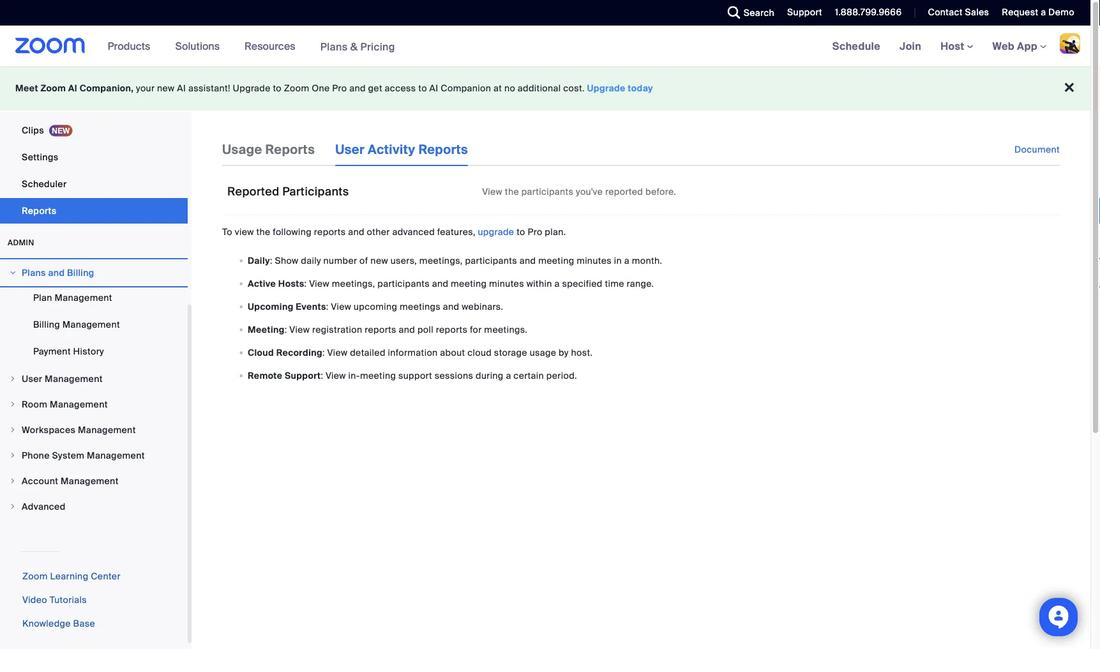 Task type: locate. For each thing, give the bounding box(es) containing it.
1 upgrade from the left
[[233, 82, 271, 94]]

management inside account management 'menu item'
[[61, 475, 119, 487]]

1 vertical spatial billing
[[33, 318, 60, 330]]

0 horizontal spatial plans
[[22, 267, 46, 279]]

4 right image from the top
[[9, 503, 17, 510]]

the up upgrade link on the left top of page
[[505, 186, 519, 198]]

: for hosts
[[304, 277, 307, 289]]

1 vertical spatial meeting
[[451, 277, 487, 289]]

3 right image from the top
[[9, 452, 17, 459]]

meeting down daily : show daily number of new users, meetings, participants and meeting minutes in a month.
[[451, 277, 487, 289]]

3 right image from the top
[[9, 477, 17, 485]]

1 vertical spatial meetings,
[[332, 277, 375, 289]]

participants down users,
[[378, 277, 430, 289]]

management down workspaces management menu item
[[87, 449, 145, 461]]

right image inside "room management" menu item
[[9, 401, 17, 408]]

0 horizontal spatial new
[[157, 82, 175, 94]]

reported participants
[[227, 184, 349, 199]]

management up room management
[[45, 373, 103, 385]]

the right view
[[256, 226, 271, 238]]

right image left advanced
[[9, 503, 17, 510]]

view
[[482, 186, 503, 198], [309, 277, 330, 289], [331, 300, 351, 312], [290, 323, 310, 335], [327, 346, 348, 358], [326, 369, 346, 381]]

to down resources dropdown button
[[273, 82, 282, 94]]

billing inside menu item
[[67, 267, 94, 279]]

in
[[614, 254, 622, 266]]

right image inside plans and billing menu item
[[9, 269, 17, 277]]

scheduler link
[[0, 171, 188, 197]]

1 horizontal spatial support
[[788, 6, 823, 18]]

1 horizontal spatial participants
[[465, 254, 517, 266]]

management inside billing management link
[[62, 318, 120, 330]]

to right upgrade on the left of the page
[[517, 226, 526, 238]]

right image left phone
[[9, 452, 17, 459]]

: up events
[[304, 277, 307, 289]]

ai left 'assistant!'
[[177, 82, 186, 94]]

1 vertical spatial right image
[[9, 426, 17, 434]]

certain
[[514, 369, 544, 381]]

0 horizontal spatial user
[[22, 373, 42, 385]]

reported
[[606, 186, 643, 198]]

pro right one
[[332, 82, 347, 94]]

to
[[222, 226, 233, 238]]

: up registration
[[326, 300, 329, 312]]

number
[[324, 254, 357, 266]]

billing inside menu
[[33, 318, 60, 330]]

right image left user management
[[9, 375, 17, 383]]

1 horizontal spatial billing
[[67, 267, 94, 279]]

reports link
[[0, 198, 188, 224]]

webinars.
[[462, 300, 504, 312]]

center
[[91, 570, 121, 582]]

registration
[[312, 323, 362, 335]]

participants up plan. on the top of page
[[522, 186, 574, 198]]

reports
[[265, 141, 315, 157], [419, 141, 468, 157], [22, 205, 56, 217]]

1 vertical spatial new
[[371, 254, 388, 266]]

user inside menu item
[[22, 373, 42, 385]]

room
[[22, 398, 48, 410]]

workspaces
[[22, 424, 76, 436]]

reports up about
[[436, 323, 468, 335]]

zoom logo image
[[15, 38, 85, 54]]

right image left account
[[9, 477, 17, 485]]

view up registration
[[331, 300, 351, 312]]

0 horizontal spatial upgrade
[[233, 82, 271, 94]]

support down recording
[[285, 369, 321, 381]]

0 vertical spatial right image
[[9, 401, 17, 408]]

ai left companion
[[430, 82, 439, 94]]

plans for plans and billing
[[22, 267, 46, 279]]

2 horizontal spatial participants
[[522, 186, 574, 198]]

sessions
[[435, 369, 474, 381]]

right image inside phone system management menu item
[[9, 452, 17, 459]]

view the participants you've reported before.
[[482, 186, 677, 198]]

and down daily : show daily number of new users, meetings, participants and meeting minutes in a month.
[[432, 277, 449, 289]]

management up workspaces management
[[50, 398, 108, 410]]

phone system management
[[22, 449, 145, 461]]

management
[[55, 292, 112, 303], [62, 318, 120, 330], [45, 373, 103, 385], [50, 398, 108, 410], [78, 424, 136, 436], [87, 449, 145, 461], [61, 475, 119, 487]]

0 horizontal spatial minutes
[[489, 277, 524, 289]]

cloud recording : view detailed information about cloud storage usage by host.
[[248, 346, 593, 358]]

billing
[[67, 267, 94, 279], [33, 318, 60, 330]]

workspaces management menu item
[[0, 418, 188, 442]]

0 horizontal spatial meeting
[[360, 369, 396, 381]]

request a demo link
[[993, 0, 1091, 26], [1003, 6, 1075, 18]]

activity
[[368, 141, 416, 157]]

1 vertical spatial plans
[[22, 267, 46, 279]]

daily
[[301, 254, 321, 266]]

right image left workspaces at bottom left
[[9, 426, 17, 434]]

of
[[360, 254, 368, 266]]

reports up number
[[314, 226, 346, 238]]

reports up the reported participants
[[265, 141, 315, 157]]

reported
[[227, 184, 279, 199]]

users,
[[391, 254, 417, 266]]

knowledge base
[[22, 618, 95, 630]]

0 vertical spatial participants
[[522, 186, 574, 198]]

1 right image from the top
[[9, 401, 17, 408]]

management down phone system management menu item
[[61, 475, 119, 487]]

zoom
[[41, 82, 66, 94], [284, 82, 309, 94], [22, 570, 48, 582]]

2 vertical spatial participants
[[378, 277, 430, 289]]

: left in-
[[321, 369, 323, 381]]

settings link
[[0, 144, 188, 170]]

and
[[350, 82, 366, 94], [348, 226, 365, 238], [520, 254, 536, 266], [48, 267, 65, 279], [432, 277, 449, 289], [443, 300, 460, 312], [399, 323, 415, 335]]

view down registration
[[327, 346, 348, 358]]

usage
[[530, 346, 557, 358]]

0 vertical spatial billing
[[67, 267, 94, 279]]

zoom learning center link
[[22, 570, 121, 582]]

companion,
[[80, 82, 134, 94]]

meeting
[[539, 254, 575, 266], [451, 277, 487, 289], [360, 369, 396, 381]]

0 vertical spatial plans
[[320, 40, 348, 53]]

plans left the &
[[320, 40, 348, 53]]

0 vertical spatial the
[[505, 186, 519, 198]]

show
[[275, 254, 299, 266]]

right image for plans
[[9, 269, 17, 277]]

meetings, down of
[[332, 277, 375, 289]]

1 vertical spatial pro
[[528, 226, 543, 238]]

minutes left within
[[489, 277, 524, 289]]

0 vertical spatial pro
[[332, 82, 347, 94]]

reports down upcoming events : view upcoming meetings and webinars. at the left top
[[365, 323, 397, 335]]

right image inside account management 'menu item'
[[9, 477, 17, 485]]

1 vertical spatial the
[[256, 226, 271, 238]]

upgrade down product information 'navigation'
[[233, 82, 271, 94]]

plans up 'plan'
[[22, 267, 46, 279]]

0 horizontal spatial support
[[285, 369, 321, 381]]

2 vertical spatial right image
[[9, 477, 17, 485]]

support right "search" at the top right of page
[[788, 6, 823, 18]]

get
[[368, 82, 383, 94]]

management down plans and billing menu item in the top of the page
[[55, 292, 112, 303]]

right image
[[9, 401, 17, 408], [9, 426, 17, 434], [9, 477, 17, 485]]

usage reports
[[222, 141, 315, 157]]

web app button
[[993, 39, 1047, 53]]

daily : show daily number of new users, meetings, participants and meeting minutes in a month.
[[248, 254, 663, 266]]

plans inside menu item
[[22, 267, 46, 279]]

advanced menu item
[[0, 494, 188, 519]]

month.
[[632, 254, 663, 266]]

document
[[1015, 143, 1060, 155]]

management down plan management link
[[62, 318, 120, 330]]

a right during
[[506, 369, 511, 381]]

resources button
[[245, 26, 301, 66]]

management inside workspaces management menu item
[[78, 424, 136, 436]]

settings
[[22, 151, 58, 163]]

host button
[[941, 39, 974, 53]]

user
[[335, 141, 365, 157], [22, 373, 42, 385]]

pro
[[332, 82, 347, 94], [528, 226, 543, 238]]

1 ai from the left
[[68, 82, 77, 94]]

user left activity
[[335, 141, 365, 157]]

user inside tabs of report home tab list
[[335, 141, 365, 157]]

cloud
[[248, 346, 274, 358]]

: down registration
[[323, 346, 325, 358]]

right image left room
[[9, 401, 17, 408]]

time
[[605, 277, 625, 289]]

1 horizontal spatial the
[[505, 186, 519, 198]]

upgrade today link
[[587, 82, 654, 94]]

view left in-
[[326, 369, 346, 381]]

and up 'plan'
[[48, 267, 65, 279]]

meetings, up active hosts : view meetings, participants and meeting minutes within a specified time range.
[[420, 254, 463, 266]]

view up upgrade on the left of the page
[[482, 186, 503, 198]]

1 horizontal spatial ai
[[177, 82, 186, 94]]

plans inside product information 'navigation'
[[320, 40, 348, 53]]

1 horizontal spatial plans
[[320, 40, 348, 53]]

participants
[[522, 186, 574, 198], [465, 254, 517, 266], [378, 277, 430, 289]]

1 vertical spatial user
[[22, 373, 42, 385]]

1 horizontal spatial minutes
[[577, 254, 612, 266]]

upgrade right cost.
[[587, 82, 626, 94]]

meetings navigation
[[823, 26, 1091, 67]]

2 horizontal spatial reports
[[419, 141, 468, 157]]

contact sales link
[[919, 0, 993, 26], [928, 6, 990, 18]]

minutes left in
[[577, 254, 612, 266]]

1 horizontal spatial meetings,
[[420, 254, 463, 266]]

right image down admin
[[9, 269, 17, 277]]

reports right activity
[[419, 141, 468, 157]]

user up room
[[22, 373, 42, 385]]

management for workspaces management
[[78, 424, 136, 436]]

contact
[[928, 6, 963, 18]]

other
[[367, 226, 390, 238]]

3 ai from the left
[[430, 82, 439, 94]]

1 horizontal spatial upgrade
[[587, 82, 626, 94]]

right image
[[9, 269, 17, 277], [9, 375, 17, 383], [9, 452, 17, 459], [9, 503, 17, 510]]

meeting down detailed at the left bottom
[[360, 369, 396, 381]]

0 horizontal spatial reports
[[22, 205, 56, 217]]

management inside plan management link
[[55, 292, 112, 303]]

storage
[[494, 346, 528, 358]]

participants down upgrade link on the left top of page
[[465, 254, 517, 266]]

document link
[[1015, 133, 1060, 166]]

2 right image from the top
[[9, 426, 17, 434]]

0 vertical spatial minutes
[[577, 254, 612, 266]]

management for plan management
[[55, 292, 112, 303]]

ai up recordings at the left
[[68, 82, 77, 94]]

view down daily
[[309, 277, 330, 289]]

features,
[[437, 226, 476, 238]]

new right your
[[157, 82, 175, 94]]

view for meetings
[[331, 300, 351, 312]]

1 horizontal spatial user
[[335, 141, 365, 157]]

minutes
[[577, 254, 612, 266], [489, 277, 524, 289]]

in-
[[349, 369, 360, 381]]

active hosts : view meetings, participants and meeting minutes within a specified time range.
[[248, 277, 654, 289]]

0 vertical spatial new
[[157, 82, 175, 94]]

0 horizontal spatial participants
[[378, 277, 430, 289]]

and up within
[[520, 254, 536, 266]]

banner
[[0, 26, 1091, 67]]

right image for room management
[[9, 401, 17, 408]]

1.888.799.9666 button
[[826, 0, 905, 26], [835, 6, 902, 18]]

new right of
[[371, 254, 388, 266]]

0 horizontal spatial reports
[[314, 226, 346, 238]]

meeting down plan. on the top of page
[[539, 254, 575, 266]]

zoom left one
[[284, 82, 309, 94]]

1.888.799.9666
[[835, 6, 902, 18]]

and left poll
[[399, 323, 415, 335]]

1 horizontal spatial reports
[[365, 323, 397, 335]]

and left the get
[[350, 82, 366, 94]]

2 ai from the left
[[177, 82, 186, 94]]

host.
[[571, 346, 593, 358]]

0 horizontal spatial to
[[273, 82, 282, 94]]

&
[[351, 40, 358, 53]]

management inside user management menu item
[[45, 373, 103, 385]]

right image inside user management menu item
[[9, 375, 17, 383]]

2 right image from the top
[[9, 375, 17, 383]]

management inside phone system management menu item
[[87, 449, 145, 461]]

management inside "room management" menu item
[[50, 398, 108, 410]]

to
[[273, 82, 282, 94], [419, 82, 427, 94], [517, 226, 526, 238]]

scheduler
[[22, 178, 67, 190]]

view for participants
[[309, 277, 330, 289]]

plans and billing menu item
[[0, 261, 188, 285]]

0 horizontal spatial pro
[[332, 82, 347, 94]]

billing up plan management
[[67, 267, 94, 279]]

upgrade
[[478, 226, 515, 238]]

reports for following
[[314, 226, 346, 238]]

and inside meet zoom ai companion, footer
[[350, 82, 366, 94]]

reports down scheduler
[[22, 205, 56, 217]]

1 vertical spatial minutes
[[489, 277, 524, 289]]

2 vertical spatial meeting
[[360, 369, 396, 381]]

support
[[788, 6, 823, 18], [285, 369, 321, 381]]

active
[[248, 277, 276, 289]]

your
[[136, 82, 155, 94]]

management down "room management" menu item
[[78, 424, 136, 436]]

: up recording
[[285, 323, 287, 335]]

1 right image from the top
[[9, 269, 17, 277]]

2 horizontal spatial ai
[[430, 82, 439, 94]]

0 vertical spatial meetings,
[[420, 254, 463, 266]]

upgrade
[[233, 82, 271, 94], [587, 82, 626, 94]]

0 horizontal spatial the
[[256, 226, 271, 238]]

0 vertical spatial user
[[335, 141, 365, 157]]

cost.
[[564, 82, 585, 94]]

right image for phone
[[9, 452, 17, 459]]

pro left plan. on the top of page
[[528, 226, 543, 238]]

view for meeting
[[326, 369, 346, 381]]

: for events
[[326, 300, 329, 312]]

advanced
[[22, 501, 66, 512]]

tabs of report home tab list
[[222, 133, 489, 166]]

right image inside workspaces management menu item
[[9, 426, 17, 434]]

user for user management
[[22, 373, 42, 385]]

billing down 'plan'
[[33, 318, 60, 330]]

1 horizontal spatial pro
[[528, 226, 543, 238]]

the
[[505, 186, 519, 198], [256, 226, 271, 238]]

right image inside advanced 'menu item'
[[9, 503, 17, 510]]

: for recording
[[323, 346, 325, 358]]

knowledge
[[22, 618, 71, 630]]

2 horizontal spatial meeting
[[539, 254, 575, 266]]

to right access at top
[[419, 82, 427, 94]]

1 vertical spatial support
[[285, 369, 321, 381]]

personal menu menu
[[0, 0, 188, 225]]

0 horizontal spatial ai
[[68, 82, 77, 94]]

0 horizontal spatial billing
[[33, 318, 60, 330]]



Task type: vqa. For each thing, say whether or not it's contained in the screenshot.
Extension
no



Task type: describe. For each thing, give the bounding box(es) containing it.
phone
[[22, 449, 50, 461]]

meet zoom ai companion, footer
[[0, 66, 1091, 111]]

2 horizontal spatial to
[[517, 226, 526, 238]]

to view the following reports and other advanced features, upgrade to pro plan.
[[222, 226, 566, 238]]

: for support
[[321, 369, 323, 381]]

at
[[494, 82, 502, 94]]

remote support : view in-meeting support sessions during a certain period.
[[248, 369, 577, 381]]

right image for account management
[[9, 477, 17, 485]]

access
[[385, 82, 416, 94]]

resources
[[245, 39, 296, 53]]

plan.
[[545, 226, 566, 238]]

zoom up recordings at the left
[[41, 82, 66, 94]]

detailed
[[350, 346, 386, 358]]

support
[[399, 369, 432, 381]]

admin
[[8, 238, 34, 248]]

schedule
[[833, 39, 881, 53]]

: left show
[[270, 254, 273, 266]]

additional
[[518, 82, 561, 94]]

by
[[559, 346, 569, 358]]

plans & pricing
[[320, 40, 395, 53]]

view up recording
[[290, 323, 310, 335]]

daily
[[248, 254, 270, 266]]

before.
[[646, 186, 677, 198]]

specified
[[562, 277, 603, 289]]

product information navigation
[[98, 26, 405, 67]]

about
[[440, 346, 465, 358]]

recordings link
[[0, 91, 188, 116]]

assistant!
[[188, 82, 230, 94]]

system
[[52, 449, 85, 461]]

a right within
[[555, 277, 560, 289]]

one
[[312, 82, 330, 94]]

zoom up video
[[22, 570, 48, 582]]

1 horizontal spatial to
[[419, 82, 427, 94]]

user management menu item
[[0, 367, 188, 391]]

new inside meet zoom ai companion, footer
[[157, 82, 175, 94]]

and down active hosts : view meetings, participants and meeting minutes within a specified time range.
[[443, 300, 460, 312]]

meet
[[15, 82, 38, 94]]

events
[[296, 300, 326, 312]]

meeting : view registration reports and poll reports for meetings.
[[248, 323, 528, 335]]

room management menu item
[[0, 392, 188, 417]]

recordings
[[22, 97, 72, 109]]

right image for workspaces management
[[9, 426, 17, 434]]

0 vertical spatial meeting
[[539, 254, 575, 266]]

web
[[993, 39, 1015, 53]]

poll
[[418, 323, 434, 335]]

2 upgrade from the left
[[587, 82, 626, 94]]

management for room management
[[50, 398, 108, 410]]

clips link
[[0, 118, 188, 143]]

account
[[22, 475, 58, 487]]

meetings.
[[484, 323, 528, 335]]

plan management link
[[0, 285, 188, 310]]

1 horizontal spatial meeting
[[451, 277, 487, 289]]

and inside menu item
[[48, 267, 65, 279]]

view for information
[[327, 346, 348, 358]]

period.
[[547, 369, 577, 381]]

usage
[[222, 141, 262, 157]]

history
[[73, 345, 104, 357]]

request a demo
[[1003, 6, 1075, 18]]

banner containing products
[[0, 26, 1091, 67]]

1 horizontal spatial new
[[371, 254, 388, 266]]

profile picture image
[[1060, 33, 1081, 54]]

video tutorials
[[22, 594, 87, 606]]

no
[[505, 82, 516, 94]]

0 horizontal spatial meetings,
[[332, 277, 375, 289]]

companion
[[441, 82, 491, 94]]

plans and billing
[[22, 267, 94, 279]]

management for account management
[[61, 475, 119, 487]]

recording
[[276, 346, 323, 358]]

a right in
[[625, 254, 630, 266]]

plans and billing menu
[[0, 285, 188, 365]]

upcoming events : view upcoming meetings and webinars.
[[248, 300, 504, 312]]

remote
[[248, 369, 283, 381]]

1 horizontal spatial reports
[[265, 141, 315, 157]]

within
[[527, 277, 552, 289]]

during
[[476, 369, 504, 381]]

information
[[388, 346, 438, 358]]

usage reports link
[[222, 133, 315, 166]]

knowledge base link
[[22, 618, 95, 630]]

pricing
[[361, 40, 395, 53]]

management for billing management
[[62, 318, 120, 330]]

zoom learning center
[[22, 570, 121, 582]]

billing management link
[[0, 312, 188, 337]]

following
[[273, 226, 312, 238]]

contact sales
[[928, 6, 990, 18]]

join
[[900, 39, 922, 53]]

1 vertical spatial participants
[[465, 254, 517, 266]]

right image for user
[[9, 375, 17, 383]]

2 horizontal spatial reports
[[436, 323, 468, 335]]

management for user management
[[45, 373, 103, 385]]

host
[[941, 39, 968, 53]]

reports for registration
[[365, 323, 397, 335]]

tutorials
[[50, 594, 87, 606]]

meet zoom ai companion, your new ai assistant! upgrade to zoom one pro and get access to ai companion at no additional cost. upgrade today
[[15, 82, 654, 94]]

base
[[73, 618, 95, 630]]

admin menu menu
[[0, 261, 188, 520]]

phone system management menu item
[[0, 443, 188, 468]]

search
[[744, 7, 775, 19]]

upcoming
[[354, 300, 398, 312]]

and left 'other'
[[348, 226, 365, 238]]

you've
[[576, 186, 603, 198]]

user for user activity reports
[[335, 141, 365, 157]]

pro inside meet zoom ai companion, footer
[[332, 82, 347, 94]]

payment history link
[[0, 339, 188, 364]]

0 vertical spatial support
[[788, 6, 823, 18]]

plans for plans & pricing
[[320, 40, 348, 53]]

meeting
[[248, 323, 285, 335]]

account management menu item
[[0, 469, 188, 493]]

a left demo
[[1041, 6, 1047, 18]]

today
[[628, 82, 654, 94]]

reports inside "link"
[[22, 205, 56, 217]]

request
[[1003, 6, 1039, 18]]

join link
[[891, 26, 932, 66]]

video tutorials link
[[22, 594, 87, 606]]

schedule link
[[823, 26, 891, 66]]

account management
[[22, 475, 119, 487]]

video
[[22, 594, 47, 606]]



